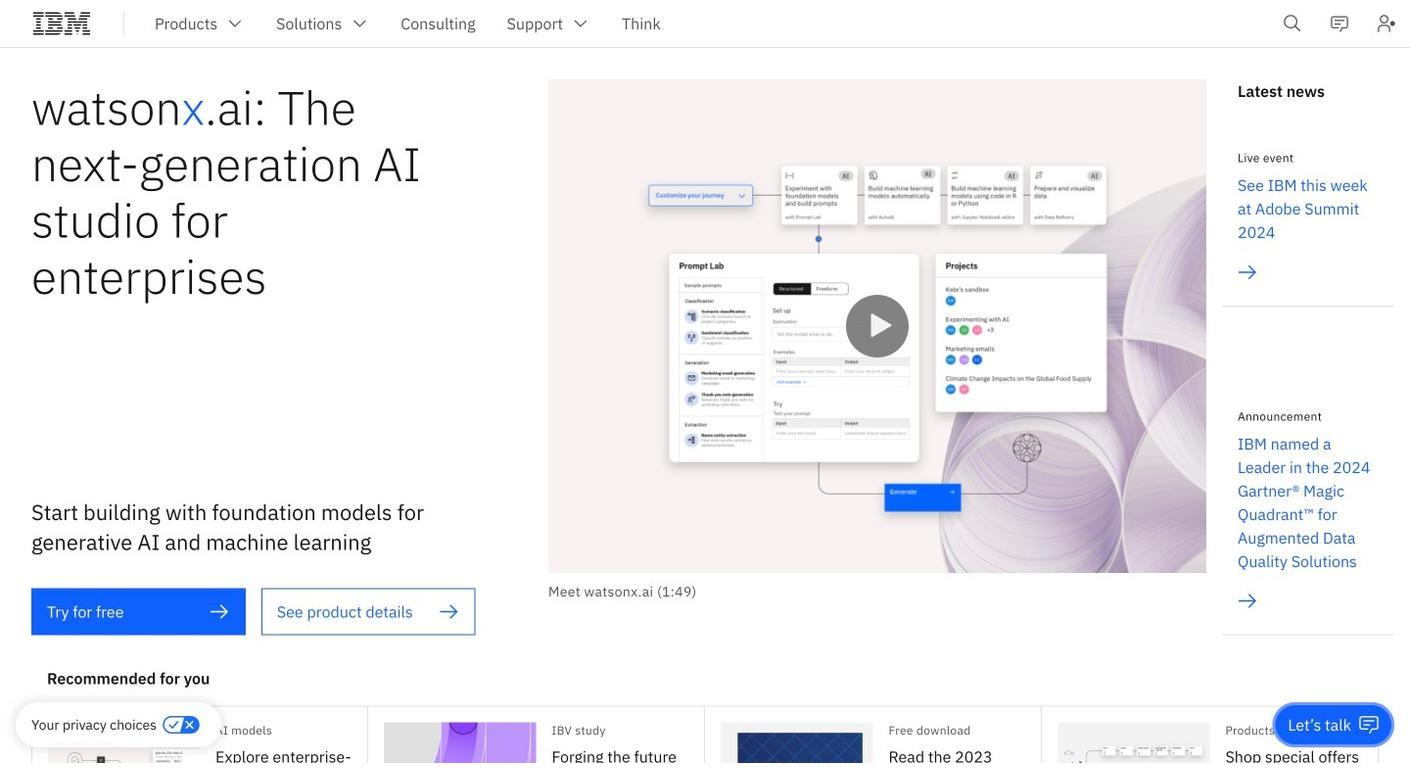 Task type: locate. For each thing, give the bounding box(es) containing it.
your privacy choices element
[[31, 714, 157, 736]]



Task type: describe. For each thing, give the bounding box(es) containing it.
let's talk element
[[1288, 714, 1352, 736]]



